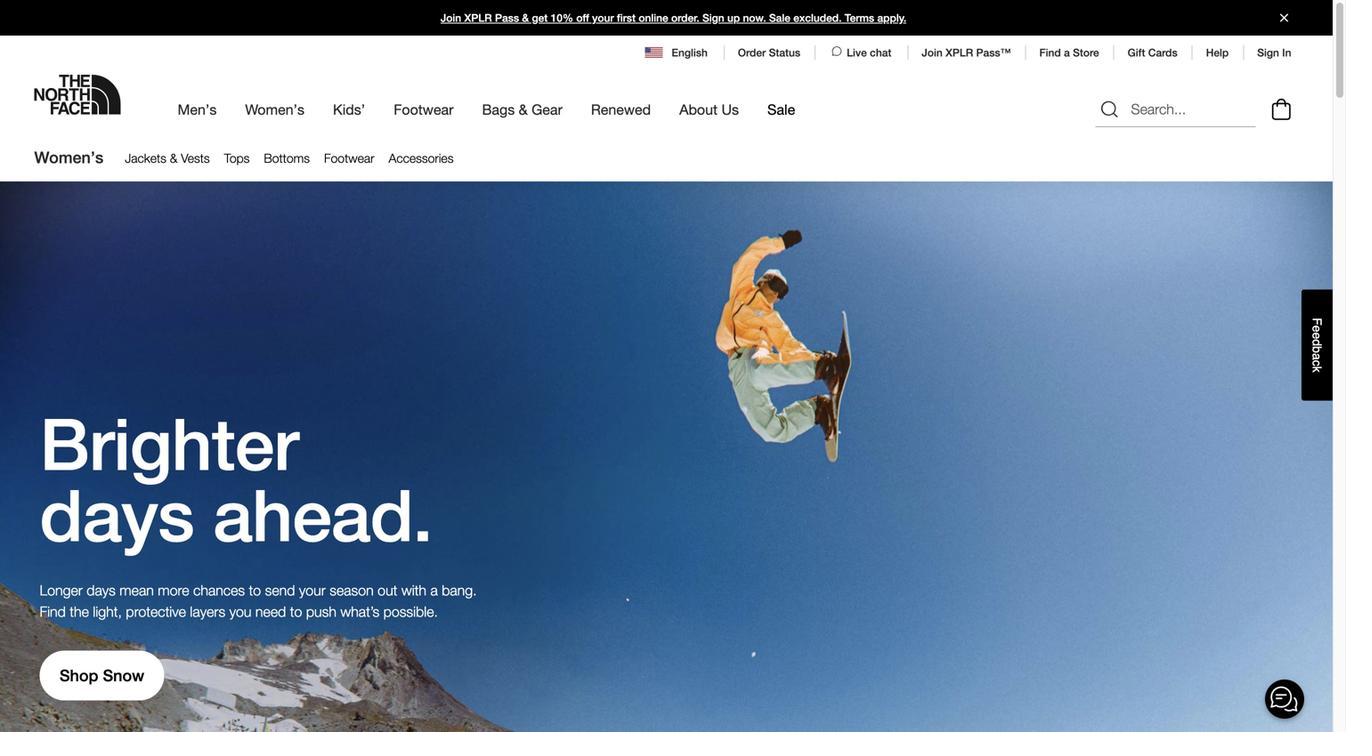 Task type: describe. For each thing, give the bounding box(es) containing it.
light,
[[93, 604, 122, 621]]

0 vertical spatial women's
[[245, 101, 305, 118]]

us
[[722, 101, 739, 118]]

tops button
[[217, 147, 257, 170]]

get
[[532, 12, 548, 24]]

protective
[[126, 604, 186, 621]]

the north face athlete mary rand grabs her board midair on a sunny day while wearing the new freeride kit. image
[[0, 182, 1333, 733]]

sign in button
[[1257, 46, 1291, 59]]

gear
[[532, 101, 563, 118]]

status
[[769, 46, 801, 59]]

f e e d b a c k
[[1310, 318, 1324, 373]]

main content containing brighter
[[0, 134, 1333, 733]]

terms
[[845, 12, 874, 24]]

longer
[[40, 582, 83, 599]]

f
[[1310, 318, 1324, 326]]

bang.
[[442, 582, 477, 599]]

join xplr pass™
[[922, 46, 1011, 59]]

men's link
[[178, 85, 217, 134]]

kids'
[[333, 101, 365, 118]]

& for vests
[[170, 151, 177, 166]]

live chat button
[[829, 45, 893, 61]]

you
[[229, 604, 252, 621]]

layers
[[190, 604, 225, 621]]

more
[[158, 582, 189, 599]]

& for gear
[[519, 101, 528, 118]]

order status
[[738, 46, 801, 59]]

bags & gear
[[482, 101, 563, 118]]

need
[[255, 604, 286, 621]]

vests
[[181, 151, 210, 166]]

2 e from the top
[[1310, 333, 1324, 339]]

chances
[[193, 582, 245, 599]]

push
[[306, 604, 336, 621]]

cards
[[1148, 46, 1178, 59]]

find inside longer days mean more chances to send your season out with a bang. find the light, protective layers you need to push what's possible.
[[40, 604, 66, 621]]

the north face home page image
[[34, 75, 121, 115]]

1 vertical spatial to
[[290, 604, 302, 621]]

with
[[401, 582, 426, 599]]

apply.
[[877, 12, 907, 24]]

footwear button
[[317, 147, 382, 170]]

view cart image
[[1267, 96, 1296, 123]]

pass
[[495, 12, 519, 24]]

k
[[1310, 366, 1324, 373]]

d
[[1310, 339, 1324, 346]]

bottoms
[[264, 151, 310, 166]]

gift cards link
[[1128, 46, 1178, 59]]

gift
[[1128, 46, 1145, 59]]

out
[[378, 582, 397, 599]]

0 vertical spatial sign
[[702, 12, 724, 24]]

1 e from the top
[[1310, 326, 1324, 333]]

join xplr pass & get 10% off your first online order. sign up now. sale excluded. terms apply. link
[[0, 0, 1333, 36]]

accessories
[[389, 151, 454, 166]]

gift cards
[[1128, 46, 1178, 59]]

what's
[[340, 604, 379, 621]]

0 vertical spatial &
[[522, 12, 529, 24]]

jackets & vests button
[[118, 147, 217, 170]]

first
[[617, 12, 636, 24]]

season
[[330, 582, 374, 599]]

footwear for footwear link
[[394, 101, 454, 118]]



Task type: vqa. For each thing, say whether or not it's contained in the screenshot.
Women's link
yes



Task type: locate. For each thing, give the bounding box(es) containing it.
now.
[[743, 12, 766, 24]]

xplr inside join xplr pass & get 10% off your first online order. sign up now. sale excluded. terms apply. link
[[464, 12, 492, 24]]

a right with
[[430, 582, 438, 599]]

0 vertical spatial sale
[[769, 12, 791, 24]]

join left pass
[[441, 12, 461, 24]]

store
[[1073, 46, 1099, 59]]

1 horizontal spatial find
[[1040, 46, 1061, 59]]

0 vertical spatial join
[[441, 12, 461, 24]]

join for join xplr pass & get 10% off your first online order. sign up now. sale excluded. terms apply.
[[441, 12, 461, 24]]

find down longer
[[40, 604, 66, 621]]

0 horizontal spatial find
[[40, 604, 66, 621]]

mean
[[120, 582, 154, 599]]

xplr left pass
[[464, 12, 492, 24]]

renewed link
[[591, 85, 651, 134]]

& left get
[[522, 12, 529, 24]]

1 vertical spatial &
[[519, 101, 528, 118]]

1 vertical spatial sale
[[768, 101, 795, 118]]

sale right now.
[[769, 12, 791, 24]]

men's
[[178, 101, 217, 118]]

xplr for pass™
[[946, 46, 973, 59]]

1 horizontal spatial women's
[[245, 101, 305, 118]]

to left send
[[249, 582, 261, 599]]

your
[[592, 12, 614, 24], [299, 582, 326, 599]]

1 horizontal spatial your
[[592, 12, 614, 24]]

bags
[[482, 101, 515, 118]]

a inside longer days mean more chances to send your season out with a bang. find the light, protective layers you need to push what's possible.
[[430, 582, 438, 599]]

sale right us
[[768, 101, 795, 118]]

1 vertical spatial footwear
[[324, 151, 374, 166]]

women's
[[245, 101, 305, 118], [34, 148, 103, 167]]

up
[[727, 12, 740, 24]]

about us
[[679, 101, 739, 118]]

xplr left pass™
[[946, 46, 973, 59]]

live chat
[[847, 46, 892, 59]]

0 vertical spatial a
[[1064, 46, 1070, 59]]

f e e d b a c k button
[[1302, 290, 1333, 401]]

sign in
[[1257, 46, 1291, 59]]

footwear inside footwear button
[[324, 151, 374, 166]]

a inside button
[[1310, 353, 1324, 360]]

in
[[1282, 46, 1291, 59]]

order.
[[671, 12, 700, 24]]

longer days mean more chances to send your season out with a bang. find the light, protective layers you need to push what's possible.
[[40, 582, 477, 621]]

shop snow link
[[40, 651, 164, 701]]

off
[[576, 12, 589, 24]]

sign
[[702, 12, 724, 24], [1257, 46, 1279, 59]]

accessories button
[[382, 147, 461, 170]]

days inside longer days mean more chances to send your season out with a bang. find the light, protective layers you need to push what's possible.
[[87, 582, 116, 599]]

sign left "in"
[[1257, 46, 1279, 59]]

e
[[1310, 326, 1324, 333], [1310, 333, 1324, 339]]

1 vertical spatial your
[[299, 582, 326, 599]]

0 horizontal spatial xplr
[[464, 12, 492, 24]]

women's link
[[245, 85, 305, 134]]

join
[[441, 12, 461, 24], [922, 46, 943, 59]]

days up mean
[[40, 474, 194, 558]]

snow
[[103, 667, 144, 685]]

about
[[679, 101, 718, 118]]

1 vertical spatial sign
[[1257, 46, 1279, 59]]

&
[[522, 12, 529, 24], [519, 101, 528, 118], [170, 151, 177, 166]]

0 vertical spatial to
[[249, 582, 261, 599]]

e up b
[[1310, 333, 1324, 339]]

tops
[[224, 151, 250, 166]]

renewed
[[591, 101, 651, 118]]

your inside longer days mean more chances to send your season out with a bang. find the light, protective layers you need to push what's possible.
[[299, 582, 326, 599]]

close image
[[1273, 14, 1296, 22]]

find a store link
[[1040, 46, 1099, 59]]

footwear for footwear button
[[324, 151, 374, 166]]

1 vertical spatial find
[[40, 604, 66, 621]]

b
[[1310, 346, 1324, 353]]

1 vertical spatial join
[[922, 46, 943, 59]]

xplr
[[464, 12, 492, 24], [946, 46, 973, 59]]

1 horizontal spatial join
[[922, 46, 943, 59]]

ahead.
[[213, 474, 432, 558]]

footwear down "kids'" link
[[324, 151, 374, 166]]

join xplr pass™ link
[[922, 46, 1011, 59]]

1 vertical spatial women's
[[34, 148, 103, 167]]

xplr for pass
[[464, 12, 492, 24]]

a up k
[[1310, 353, 1324, 360]]

2 vertical spatial &
[[170, 151, 177, 166]]

2 horizontal spatial a
[[1310, 353, 1324, 360]]

your up push
[[299, 582, 326, 599]]

live
[[847, 46, 867, 59]]

your for first
[[592, 12, 614, 24]]

sign left up
[[702, 12, 724, 24]]

main content
[[0, 134, 1333, 733]]

english link
[[645, 45, 710, 61]]

10%
[[551, 12, 573, 24]]

your right off
[[592, 12, 614, 24]]

join xplr pass & get 10% off your first online order. sign up now. sale excluded. terms apply.
[[441, 12, 907, 24]]

english
[[672, 46, 708, 59]]

jackets & vests
[[125, 151, 210, 166]]

Search search field
[[1096, 92, 1256, 127]]

0 horizontal spatial sign
[[702, 12, 724, 24]]

brighter
[[40, 403, 298, 487]]

0 horizontal spatial women's
[[34, 148, 103, 167]]

& inside "link"
[[519, 101, 528, 118]]

about us link
[[679, 85, 739, 134]]

join for join xplr pass™
[[922, 46, 943, 59]]

1 horizontal spatial to
[[290, 604, 302, 621]]

1 horizontal spatial footwear
[[394, 101, 454, 118]]

women's down the north face home page image on the left
[[34, 148, 103, 167]]

chat
[[870, 46, 892, 59]]

bags & gear link
[[482, 85, 563, 134]]

& left vests
[[170, 151, 177, 166]]

jackets
[[125, 151, 166, 166]]

excluded.
[[794, 12, 842, 24]]

1 vertical spatial xplr
[[946, 46, 973, 59]]

help link
[[1206, 46, 1229, 59]]

0 vertical spatial days
[[40, 474, 194, 558]]

c
[[1310, 360, 1324, 366]]

to left push
[[290, 604, 302, 621]]

1 vertical spatial days
[[87, 582, 116, 599]]

sale link
[[768, 85, 795, 134]]

days ahead.
[[40, 474, 451, 558]]

shop
[[59, 667, 98, 685]]

kids' link
[[333, 85, 365, 134]]

women's up bottoms
[[245, 101, 305, 118]]

the
[[70, 604, 89, 621]]

find a store
[[1040, 46, 1099, 59]]

footwear link
[[394, 85, 454, 134]]

bottoms button
[[257, 147, 317, 170]]

0 horizontal spatial footwear
[[324, 151, 374, 166]]

footwear up accessories
[[394, 101, 454, 118]]

0 vertical spatial footwear
[[394, 101, 454, 118]]

online
[[639, 12, 668, 24]]

1 vertical spatial a
[[1310, 353, 1324, 360]]

0 horizontal spatial your
[[299, 582, 326, 599]]

e up d on the right top of page
[[1310, 326, 1324, 333]]

days up light,
[[87, 582, 116, 599]]

0 horizontal spatial join
[[441, 12, 461, 24]]

shop snow
[[59, 667, 144, 685]]

order
[[738, 46, 766, 59]]

search all image
[[1099, 99, 1121, 120]]

find left store
[[1040, 46, 1061, 59]]

days
[[40, 474, 194, 558], [87, 582, 116, 599]]

help
[[1206, 46, 1229, 59]]

a
[[1064, 46, 1070, 59], [1310, 353, 1324, 360], [430, 582, 438, 599]]

footwear
[[394, 101, 454, 118], [324, 151, 374, 166]]

0 vertical spatial your
[[592, 12, 614, 24]]

women's inside main content
[[34, 148, 103, 167]]

order status link
[[738, 46, 801, 59]]

join right chat
[[922, 46, 943, 59]]

1 horizontal spatial xplr
[[946, 46, 973, 59]]

a left store
[[1064, 46, 1070, 59]]

0 horizontal spatial a
[[430, 582, 438, 599]]

0 horizontal spatial to
[[249, 582, 261, 599]]

0 vertical spatial find
[[1040, 46, 1061, 59]]

your for season
[[299, 582, 326, 599]]

1 horizontal spatial sign
[[1257, 46, 1279, 59]]

& left gear
[[519, 101, 528, 118]]

& inside button
[[170, 151, 177, 166]]

1 horizontal spatial a
[[1064, 46, 1070, 59]]

send
[[265, 582, 295, 599]]

0 vertical spatial xplr
[[464, 12, 492, 24]]

find
[[1040, 46, 1061, 59], [40, 604, 66, 621]]

possible.
[[383, 604, 438, 621]]

pass™
[[976, 46, 1011, 59]]

2 vertical spatial a
[[430, 582, 438, 599]]



